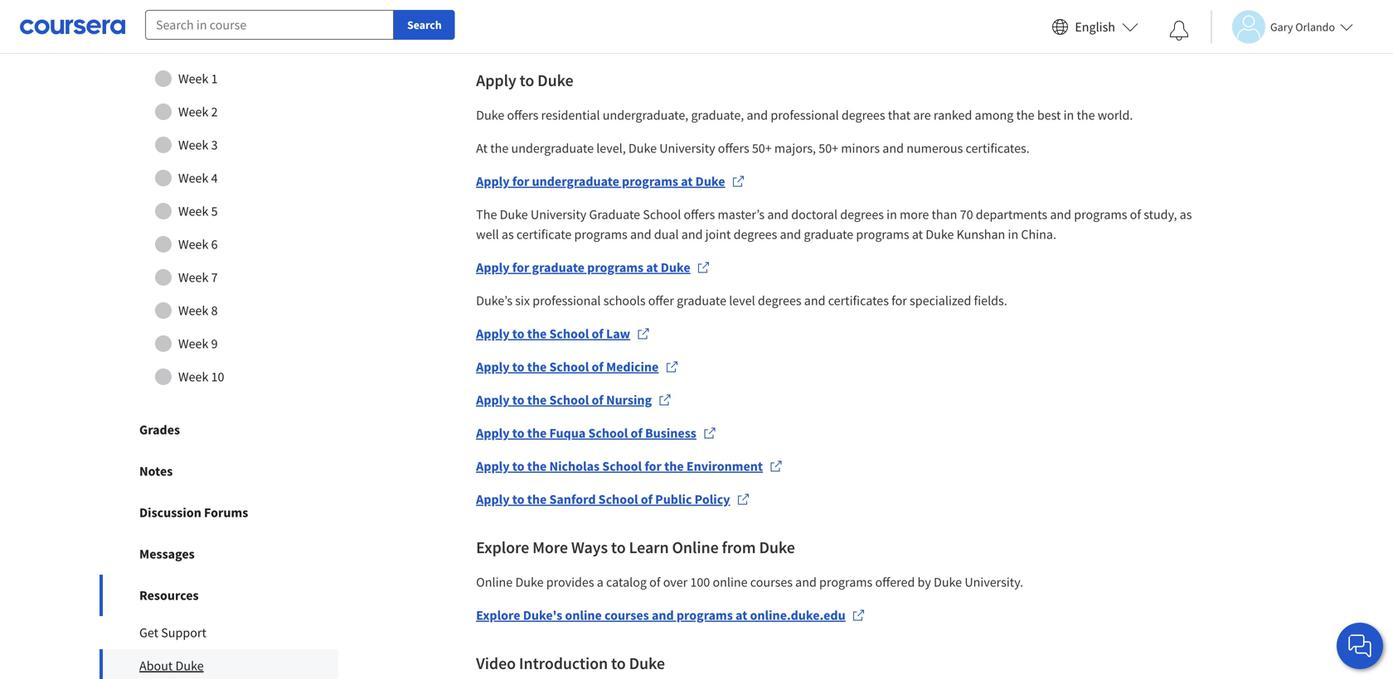Task type: describe. For each thing, give the bounding box(es) containing it.
undergraduate for level,
[[511, 140, 594, 157]]

university inside the duke university graduate school offers master's and doctoral degrees in more than 70 departments and programs of study, as well as certificate programs and dual and joint degrees and graduate programs at duke kunshan in china.
[[531, 206, 586, 223]]

programs up 'graduate' at the left top of page
[[622, 173, 678, 190]]

explore for explore duke's online courses and programs at online.duke.edu
[[476, 608, 520, 624]]

5
[[211, 203, 218, 220]]

0 vertical spatial courses
[[750, 575, 793, 591]]

orlando
[[1295, 19, 1335, 34]]

the down 'apply to the school of medicine'
[[527, 392, 547, 409]]

of left law at the left
[[592, 326, 603, 342]]

for right "certificates" at the right top of the page
[[891, 293, 907, 309]]

school inside the duke university graduate school offers master's and doctoral degrees in more than 70 departments and programs of study, as well as certificate programs and dual and joint degrees and graduate programs at duke kunshan in china.
[[643, 206, 681, 223]]

programs down 'graduate' at the left top of page
[[574, 226, 627, 243]]

at inside explore duke's online courses and programs at online.duke.edu link
[[736, 608, 747, 624]]

and up online.duke.edu
[[795, 575, 817, 591]]

week for week 1
[[178, 71, 208, 87]]

1 vertical spatial graduate
[[532, 259, 585, 276]]

joint
[[705, 226, 731, 243]]

video introduction to duke
[[476, 654, 665, 675]]

graduate,
[[691, 107, 744, 124]]

graduate inside the duke university graduate school offers master's and doctoral degrees in more than 70 departments and programs of study, as well as certificate programs and dual and joint degrees and graduate programs at duke kunshan in china.
[[804, 226, 853, 243]]

schools
[[603, 293, 646, 309]]

0 horizontal spatial in
[[887, 206, 897, 223]]

programs up schools
[[587, 259, 644, 276]]

opens in a new tab image for apply for undergraduate programs at duke
[[732, 175, 745, 188]]

apply to the school of law
[[476, 326, 630, 342]]

doctoral
[[791, 206, 838, 223]]

at inside apply for undergraduate programs at duke link
[[681, 173, 693, 190]]

discussion
[[139, 505, 201, 522]]

among
[[975, 107, 1014, 124]]

week for week 3
[[178, 137, 208, 153]]

the down six
[[527, 326, 547, 342]]

week 6
[[178, 236, 218, 253]]

duke right level,
[[628, 140, 657, 157]]

apply to the school of law link
[[476, 324, 650, 344]]

level,
[[596, 140, 626, 157]]

get support link
[[100, 617, 338, 650]]

university.
[[965, 575, 1023, 591]]

apply for apply to the school of nursing
[[476, 392, 510, 409]]

online.duke.edu
[[750, 608, 845, 624]]

week for week 4
[[178, 170, 208, 187]]

level
[[729, 293, 755, 309]]

more
[[532, 538, 568, 558]]

apply for undergraduate programs at duke link
[[476, 172, 745, 192]]

apply to the sanford school of public policy
[[476, 492, 730, 508]]

english button
[[1045, 0, 1145, 54]]

and right minors
[[883, 140, 904, 157]]

opens in a new tab image for apply to the school of medicine
[[665, 361, 679, 374]]

programs down 100
[[677, 608, 733, 624]]

to for apply to the fuqua school of business
[[512, 425, 524, 442]]

ways
[[571, 538, 608, 558]]

Search in course text field
[[145, 10, 394, 40]]

week 5 link
[[115, 195, 323, 228]]

to for apply to the school of law
[[512, 326, 524, 342]]

1 horizontal spatial professional
[[771, 107, 839, 124]]

the down apply to the school of law
[[527, 359, 547, 376]]

gary
[[1270, 19, 1293, 34]]

ranked
[[934, 107, 972, 124]]

0 vertical spatial university
[[659, 140, 715, 157]]

and up china. on the right of the page
[[1050, 206, 1071, 223]]

week for week 6
[[178, 236, 208, 253]]

explore duke's online courses and programs at online.duke.edu
[[476, 608, 845, 624]]

more
[[900, 206, 929, 223]]

about duke
[[139, 658, 204, 675]]

duke down than
[[926, 226, 954, 243]]

certificate
[[516, 226, 572, 243]]

policy
[[695, 492, 730, 508]]

1 horizontal spatial online
[[672, 538, 719, 558]]

and right dual
[[681, 226, 703, 243]]

search button
[[394, 10, 455, 40]]

at inside apply for graduate programs at duke link
[[646, 259, 658, 276]]

apply for apply to the school of law
[[476, 326, 510, 342]]

and down doctoral
[[780, 226, 801, 243]]

100
[[690, 575, 710, 591]]

0 horizontal spatial offers
[[507, 107, 538, 124]]

duke's
[[523, 608, 562, 624]]

7
[[211, 270, 218, 286]]

grades
[[139, 422, 180, 439]]

degrees up minors
[[842, 107, 885, 124]]

duke up residential
[[537, 70, 573, 91]]

nursing
[[606, 392, 652, 409]]

week 10
[[178, 369, 224, 386]]

departments
[[976, 206, 1047, 223]]

fuqua
[[549, 425, 586, 442]]

about
[[139, 658, 173, 675]]

graduate
[[589, 206, 640, 223]]

and left "certificates" at the right top of the page
[[804, 293, 825, 309]]

chat with us image
[[1347, 633, 1373, 660]]

programs left the study,
[[1074, 206, 1127, 223]]

3
[[211, 137, 218, 153]]

apply to the school of medicine
[[476, 359, 659, 376]]

0 horizontal spatial as
[[502, 226, 514, 243]]

introduction
[[519, 654, 608, 675]]

duke right the 'from'
[[759, 538, 795, 558]]

duke inside apply for graduate programs at duke link
[[661, 259, 690, 276]]

help center image
[[1350, 637, 1370, 657]]

of left medicine
[[592, 359, 603, 376]]

catalog
[[606, 575, 647, 591]]

minors
[[841, 140, 880, 157]]

apply to the nicholas school for the environment
[[476, 459, 763, 475]]

school up apply to the school of nursing link
[[549, 359, 589, 376]]

online duke provides a catalog of over 100 online courses and programs offered by duke university.
[[476, 575, 1023, 591]]

resources link
[[100, 576, 338, 617]]

opens in a new tab image for apply for graduate programs at duke
[[697, 261, 710, 274]]

at inside the duke university graduate school offers master's and doctoral degrees in more than 70 departments and programs of study, as well as certificate programs and dual and joint degrees and graduate programs at duke kunshan in china.
[[912, 226, 923, 243]]

study,
[[1144, 206, 1177, 223]]

week 4 link
[[115, 162, 323, 195]]

of up apply to the nicholas school for the environment link
[[631, 425, 642, 442]]

school up apply to the nicholas school for the environment
[[588, 425, 628, 442]]

dual
[[654, 226, 679, 243]]

0 horizontal spatial courses
[[605, 608, 649, 624]]

9
[[211, 336, 218, 352]]

week for week 10
[[178, 369, 208, 386]]

programs down "more" at top right
[[856, 226, 909, 243]]

for up certificate
[[512, 173, 529, 190]]

opens in a new tab image for apply to the school of law
[[637, 327, 650, 341]]

week 3 link
[[115, 129, 323, 162]]

week 10 link
[[115, 361, 323, 394]]

opens in a new tab image for apply to the sanford school of public policy
[[737, 493, 750, 507]]

week 9
[[178, 336, 218, 352]]

the right at
[[490, 140, 509, 157]]

numerous
[[906, 140, 963, 157]]

provides
[[546, 575, 594, 591]]

week 8 link
[[115, 294, 323, 328]]

week for week 5
[[178, 203, 208, 220]]

gary orlando button
[[1211, 10, 1353, 44]]

programs left offered
[[819, 575, 873, 591]]

offers inside the duke university graduate school offers master's and doctoral degrees in more than 70 departments and programs of study, as well as certificate programs and dual and joint degrees and graduate programs at duke kunshan in china.
[[684, 206, 715, 223]]

of inside the duke university graduate school offers master's and doctoral degrees in more than 70 departments and programs of study, as well as certificate programs and dual and joint degrees and graduate programs at duke kunshan in china.
[[1130, 206, 1141, 223]]

notes
[[139, 464, 173, 480]]

discussion forums
[[139, 505, 248, 522]]

certificates
[[828, 293, 889, 309]]

opens in a new tab image for explore duke's online courses and programs at online.duke.edu
[[852, 609, 865, 623]]

over
[[663, 575, 688, 591]]

and up at the undergraduate level, duke university offers 50+ majors, 50+ minors and numerous certificates. at the top
[[747, 107, 768, 124]]

2 horizontal spatial in
[[1064, 107, 1074, 124]]

degrees down master's
[[733, 226, 777, 243]]



Task type: locate. For each thing, give the bounding box(es) containing it.
9 week from the top
[[178, 336, 208, 352]]

undergraduate down level,
[[532, 173, 619, 190]]

7 week from the top
[[178, 270, 208, 286]]

5 apply from the top
[[476, 359, 510, 376]]

6 apply from the top
[[476, 392, 510, 409]]

50+ left minors
[[819, 140, 838, 157]]

opens in a new tab image for apply to the school of nursing
[[658, 394, 672, 407]]

opens in a new tab image inside the apply to the fuqua school of business link
[[703, 427, 716, 440]]

graduate down certificate
[[532, 259, 585, 276]]

coursera image
[[20, 13, 125, 40]]

grades link
[[100, 410, 338, 451]]

0 horizontal spatial online
[[565, 608, 602, 624]]

show notifications image
[[1169, 21, 1189, 41]]

by
[[918, 575, 931, 591]]

50+ left the majors,
[[752, 140, 772, 157]]

duke's six professional schools offer graduate level degrees and certificates for specialized fields.
[[476, 293, 1007, 309]]

professional up the majors,
[[771, 107, 839, 124]]

to inside "apply to the sanford school of public policy" 'link'
[[512, 492, 524, 508]]

1 horizontal spatial in
[[1008, 226, 1018, 243]]

1 vertical spatial opens in a new tab image
[[770, 460, 783, 473]]

at down graduate,
[[681, 173, 693, 190]]

to inside apply to the school of nursing link
[[512, 392, 524, 409]]

offer
[[648, 293, 674, 309]]

apply to the nicholas school for the environment link
[[476, 457, 783, 477]]

support
[[161, 625, 206, 642]]

apply for apply for graduate programs at duke
[[476, 259, 510, 276]]

online right 100
[[713, 575, 748, 591]]

of left over
[[649, 575, 660, 591]]

the inside 'link'
[[527, 492, 547, 508]]

week left 3
[[178, 137, 208, 153]]

3 apply from the top
[[476, 259, 510, 276]]

week left 10
[[178, 369, 208, 386]]

1 horizontal spatial 50+
[[819, 140, 838, 157]]

1 vertical spatial university
[[531, 206, 586, 223]]

1 explore from the top
[[476, 538, 529, 558]]

3 week from the top
[[178, 137, 208, 153]]

in down departments
[[1008, 226, 1018, 243]]

opens in a new tab image inside apply to the school of medicine link
[[665, 361, 679, 374]]

kunshan
[[957, 226, 1005, 243]]

about duke link
[[100, 650, 338, 680]]

school up 'apply to the school of medicine'
[[549, 326, 589, 342]]

apply for apply to duke
[[476, 70, 516, 91]]

the left "nicholas"
[[527, 459, 547, 475]]

0 vertical spatial undergraduate
[[511, 140, 594, 157]]

8 apply from the top
[[476, 459, 510, 475]]

a
[[597, 575, 604, 591]]

duke inside about duke link
[[175, 658, 204, 675]]

undergraduate for programs
[[532, 173, 619, 190]]

and left dual
[[630, 226, 651, 243]]

opens in a new tab image down joint
[[697, 261, 710, 274]]

forums
[[204, 505, 248, 522]]

public
[[655, 492, 692, 508]]

2 week from the top
[[178, 104, 208, 120]]

as right the study,
[[1180, 206, 1192, 223]]

duke's
[[476, 293, 512, 309]]

week left 7
[[178, 270, 208, 286]]

opens in a new tab image right online.duke.edu
[[852, 609, 865, 623]]

opens in a new tab image inside apply to the nicholas school for the environment link
[[770, 460, 783, 473]]

0 vertical spatial in
[[1064, 107, 1074, 124]]

week left 6
[[178, 236, 208, 253]]

1 vertical spatial courses
[[605, 608, 649, 624]]

search
[[407, 17, 442, 32]]

duke right by
[[934, 575, 962, 591]]

2 50+ from the left
[[819, 140, 838, 157]]

opens in a new tab image right "policy"
[[737, 493, 750, 507]]

1 horizontal spatial as
[[1180, 206, 1192, 223]]

opens in a new tab image inside apply for graduate programs at duke link
[[697, 261, 710, 274]]

get support
[[139, 625, 206, 642]]

resources
[[139, 588, 199, 605]]

2 horizontal spatial offers
[[718, 140, 749, 157]]

1 horizontal spatial courses
[[750, 575, 793, 591]]

business
[[645, 425, 696, 442]]

1 vertical spatial online
[[565, 608, 602, 624]]

school down apply to the nicholas school for the environment
[[598, 492, 638, 508]]

online up 100
[[672, 538, 719, 558]]

week 5
[[178, 203, 218, 220]]

6
[[211, 236, 218, 253]]

master's
[[718, 206, 765, 223]]

at down "more" at top right
[[912, 226, 923, 243]]

week for week 7
[[178, 270, 208, 286]]

to for apply to the school of medicine
[[512, 359, 524, 376]]

opens in a new tab image
[[703, 427, 716, 440], [770, 460, 783, 473], [852, 609, 865, 623]]

courses down the catalog
[[605, 608, 649, 624]]

8 week from the top
[[178, 303, 208, 319]]

week 9 link
[[115, 328, 323, 361]]

university up certificate
[[531, 206, 586, 223]]

week 8
[[178, 303, 218, 319]]

week for week 2
[[178, 104, 208, 120]]

1 vertical spatial explore
[[476, 608, 520, 624]]

school inside 'link'
[[598, 492, 638, 508]]

opens in a new tab image
[[732, 175, 745, 188], [697, 261, 710, 274], [637, 327, 650, 341], [665, 361, 679, 374], [658, 394, 672, 407], [737, 493, 750, 507]]

duke right the
[[500, 206, 528, 223]]

the duke university graduate school offers master's and doctoral degrees in more than 70 departments and programs of study, as well as certificate programs and dual and joint degrees and graduate programs at duke kunshan in china.
[[476, 206, 1195, 243]]

0 vertical spatial graduate
[[804, 226, 853, 243]]

week left 4
[[178, 170, 208, 187]]

apply for apply for undergraduate programs at duke
[[476, 173, 510, 190]]

to for apply to the sanford school of public policy
[[512, 492, 524, 508]]

the
[[1016, 107, 1035, 124], [1077, 107, 1095, 124], [490, 140, 509, 157], [527, 326, 547, 342], [527, 359, 547, 376], [527, 392, 547, 409], [527, 425, 547, 442], [527, 459, 547, 475], [664, 459, 684, 475], [527, 492, 547, 508]]

10 week from the top
[[178, 369, 208, 386]]

apply to the fuqua school of business link
[[476, 424, 716, 444]]

to inside apply to the school of law link
[[512, 326, 524, 342]]

opens in a new tab image for apply to the nicholas school for the environment
[[770, 460, 783, 473]]

offers down apply to duke
[[507, 107, 538, 124]]

week 6 link
[[115, 228, 323, 261]]

opens in a new tab image inside apply for undergraduate programs at duke link
[[732, 175, 745, 188]]

1 vertical spatial professional
[[533, 293, 601, 309]]

1 vertical spatial in
[[887, 206, 897, 223]]

opens in a new tab image right law at the left
[[637, 327, 650, 341]]

undergraduate,
[[603, 107, 688, 124]]

and
[[747, 107, 768, 124], [883, 140, 904, 157], [767, 206, 789, 223], [1050, 206, 1071, 223], [630, 226, 651, 243], [681, 226, 703, 243], [780, 226, 801, 243], [804, 293, 825, 309], [795, 575, 817, 591], [652, 608, 674, 624]]

explore duke's online courses and programs at online.duke.edu link
[[476, 606, 865, 626]]

school up "apply to the sanford school of public policy" 'link'
[[602, 459, 642, 475]]

week 2
[[178, 104, 218, 120]]

sanford
[[549, 492, 596, 508]]

0 vertical spatial explore
[[476, 538, 529, 558]]

and left doctoral
[[767, 206, 789, 223]]

learn
[[629, 538, 669, 558]]

video
[[476, 654, 516, 675]]

six
[[515, 293, 530, 309]]

opens in a new tab image inside apply to the school of law link
[[637, 327, 650, 341]]

4 apply from the top
[[476, 326, 510, 342]]

0 vertical spatial online
[[713, 575, 748, 591]]

explore more ways to learn online from duke
[[476, 538, 795, 558]]

opens in a new tab image up master's
[[732, 175, 745, 188]]

environment
[[686, 459, 763, 475]]

explore left duke's
[[476, 608, 520, 624]]

4 week from the top
[[178, 170, 208, 187]]

world.
[[1098, 107, 1133, 124]]

week 2 link
[[115, 95, 323, 129]]

1 vertical spatial undergraduate
[[532, 173, 619, 190]]

week 7 link
[[115, 261, 323, 294]]

apply to the school of nursing link
[[476, 391, 672, 410]]

week left '2' on the top of page
[[178, 104, 208, 120]]

opens in a new tab image right medicine
[[665, 361, 679, 374]]

courses
[[750, 575, 793, 591], [605, 608, 649, 624]]

1 horizontal spatial offers
[[684, 206, 715, 223]]

50+
[[752, 140, 772, 157], [819, 140, 838, 157]]

0 vertical spatial professional
[[771, 107, 839, 124]]

degrees right doctoral
[[840, 206, 884, 223]]

nicholas
[[549, 459, 600, 475]]

of inside 'link'
[[641, 492, 653, 508]]

opens in a new tab image inside "apply to the sanford school of public policy" 'link'
[[737, 493, 750, 507]]

of left the study,
[[1130, 206, 1141, 223]]

duke right about
[[175, 658, 204, 675]]

duke up at
[[476, 107, 504, 124]]

0 horizontal spatial university
[[531, 206, 586, 223]]

0 horizontal spatial online
[[476, 575, 513, 591]]

2 horizontal spatial graduate
[[804, 226, 853, 243]]

as right well
[[502, 226, 514, 243]]

the left sanford
[[527, 492, 547, 508]]

apply for graduate programs at duke link
[[476, 258, 710, 278]]

online
[[713, 575, 748, 591], [565, 608, 602, 624]]

graduate
[[804, 226, 853, 243], [532, 259, 585, 276], [677, 293, 726, 309]]

opens in a new tab image inside apply to the school of nursing link
[[658, 394, 672, 407]]

the left fuqua
[[527, 425, 547, 442]]

at down 'online duke provides a catalog of over 100 online courses and programs offered by duke university.'
[[736, 608, 747, 624]]

courses up online.duke.edu
[[750, 575, 793, 591]]

the left best
[[1016, 107, 1035, 124]]

degrees right level
[[758, 293, 802, 309]]

1 vertical spatial online
[[476, 575, 513, 591]]

for down business
[[645, 459, 662, 475]]

apply to the school of medicine link
[[476, 357, 679, 377]]

1 horizontal spatial university
[[659, 140, 715, 157]]

graduate right offer
[[677, 293, 726, 309]]

specialized
[[910, 293, 971, 309]]

duke up duke's
[[515, 575, 544, 591]]

degrees
[[842, 107, 885, 124], [840, 206, 884, 223], [733, 226, 777, 243], [758, 293, 802, 309]]

apply for apply to the sanford school of public policy
[[476, 492, 510, 508]]

medicine
[[606, 359, 659, 376]]

2 horizontal spatial opens in a new tab image
[[852, 609, 865, 623]]

to inside the apply to the fuqua school of business link
[[512, 425, 524, 442]]

explore for explore more ways to learn online from duke
[[476, 538, 529, 558]]

in
[[1064, 107, 1074, 124], [887, 206, 897, 223], [1008, 226, 1018, 243]]

1
[[211, 71, 218, 87]]

0 vertical spatial opens in a new tab image
[[703, 427, 716, 440]]

at up offer
[[646, 259, 658, 276]]

the
[[476, 206, 497, 223]]

2 explore from the top
[[476, 608, 520, 624]]

undergraduate down residential
[[511, 140, 594, 157]]

apply inside 'link'
[[476, 492, 510, 508]]

apply for apply to the nicholas school for the environment
[[476, 459, 510, 475]]

0 vertical spatial as
[[1180, 206, 1192, 223]]

opens in a new tab image inside explore duke's online courses and programs at online.duke.edu link
[[852, 609, 865, 623]]

apply for apply to the fuqua school of business
[[476, 425, 510, 442]]

week 1
[[178, 71, 218, 87]]

7 apply from the top
[[476, 425, 510, 442]]

professional
[[771, 107, 839, 124], [533, 293, 601, 309]]

apply to duke
[[476, 70, 573, 91]]

10
[[211, 369, 224, 386]]

in right best
[[1064, 107, 1074, 124]]

apply to the fuqua school of business
[[476, 425, 696, 442]]

the left world.
[[1077, 107, 1095, 124]]

week left 8
[[178, 303, 208, 319]]

professional up apply to the school of law link
[[533, 293, 601, 309]]

duke
[[537, 70, 573, 91], [476, 107, 504, 124], [628, 140, 657, 157], [695, 173, 725, 190], [500, 206, 528, 223], [926, 226, 954, 243], [661, 259, 690, 276], [759, 538, 795, 558], [515, 575, 544, 591], [934, 575, 962, 591], [629, 654, 665, 675], [175, 658, 204, 675]]

that
[[888, 107, 911, 124]]

law
[[606, 326, 630, 342]]

1 50+ from the left
[[752, 140, 772, 157]]

at
[[681, 173, 693, 190], [912, 226, 923, 243], [646, 259, 658, 276], [736, 608, 747, 624]]

2 vertical spatial graduate
[[677, 293, 726, 309]]

best
[[1037, 107, 1061, 124]]

0 vertical spatial online
[[672, 538, 719, 558]]

opens in a new tab image up business
[[658, 394, 672, 407]]

1 apply from the top
[[476, 70, 516, 91]]

week left 5
[[178, 203, 208, 220]]

5 week from the top
[[178, 203, 208, 220]]

apply
[[476, 70, 516, 91], [476, 173, 510, 190], [476, 259, 510, 276], [476, 326, 510, 342], [476, 359, 510, 376], [476, 392, 510, 409], [476, 425, 510, 442], [476, 459, 510, 475], [476, 492, 510, 508]]

0 horizontal spatial 50+
[[752, 140, 772, 157]]

to for apply to duke
[[520, 70, 534, 91]]

week for week 9
[[178, 336, 208, 352]]

from
[[722, 538, 756, 558]]

of left nursing
[[592, 392, 603, 409]]

1 week from the top
[[178, 71, 208, 87]]

0 vertical spatial offers
[[507, 107, 538, 124]]

1 vertical spatial as
[[502, 226, 514, 243]]

1 vertical spatial offers
[[718, 140, 749, 157]]

messages link
[[100, 534, 338, 576]]

week left 1
[[178, 71, 208, 87]]

0 horizontal spatial professional
[[533, 293, 601, 309]]

1 horizontal spatial online
[[713, 575, 748, 591]]

are
[[913, 107, 931, 124]]

apply to the school of nursing
[[476, 392, 652, 409]]

offered
[[875, 575, 915, 591]]

in left "more" at top right
[[887, 206, 897, 223]]

week left 9
[[178, 336, 208, 352]]

opens in a new tab image for apply to the fuqua school of business
[[703, 427, 716, 440]]

apply for undergraduate programs at duke
[[476, 173, 725, 190]]

to inside apply to the nicholas school for the environment link
[[512, 459, 524, 475]]

china.
[[1021, 226, 1056, 243]]

2 vertical spatial in
[[1008, 226, 1018, 243]]

1 horizontal spatial opens in a new tab image
[[770, 460, 783, 473]]

online down provides
[[565, 608, 602, 624]]

for up six
[[512, 259, 529, 276]]

for
[[512, 173, 529, 190], [512, 259, 529, 276], [891, 293, 907, 309], [645, 459, 662, 475]]

0 horizontal spatial graduate
[[532, 259, 585, 276]]

0 horizontal spatial opens in a new tab image
[[703, 427, 716, 440]]

apply for apply to the school of medicine
[[476, 359, 510, 376]]

programs
[[622, 173, 678, 190], [1074, 206, 1127, 223], [574, 226, 627, 243], [856, 226, 909, 243], [587, 259, 644, 276], [819, 575, 873, 591], [677, 608, 733, 624]]

duke inside apply for undergraduate programs at duke link
[[695, 173, 725, 190]]

notes link
[[100, 451, 338, 493]]

6 week from the top
[[178, 236, 208, 253]]

to for apply to the school of nursing
[[512, 392, 524, 409]]

2 vertical spatial opens in a new tab image
[[852, 609, 865, 623]]

school up fuqua
[[549, 392, 589, 409]]

week for week 8
[[178, 303, 208, 319]]

week 4
[[178, 170, 218, 187]]

duke down dual
[[661, 259, 690, 276]]

university down graduate,
[[659, 140, 715, 157]]

the up public
[[664, 459, 684, 475]]

2 vertical spatial offers
[[684, 206, 715, 223]]

of left public
[[641, 492, 653, 508]]

english
[[1075, 19, 1115, 35]]

well
[[476, 226, 499, 243]]

week 7
[[178, 270, 218, 286]]

to for apply to the nicholas school for the environment
[[512, 459, 524, 475]]

discussion forums link
[[100, 493, 338, 534]]

8
[[211, 303, 218, 319]]

1 horizontal spatial graduate
[[677, 293, 726, 309]]

week 1 link
[[115, 62, 323, 95]]

2 apply from the top
[[476, 173, 510, 190]]

and down over
[[652, 608, 674, 624]]

9 apply from the top
[[476, 492, 510, 508]]

to inside apply to the school of medicine link
[[512, 359, 524, 376]]

duke offers residential undergraduate, graduate, and professional degrees that are ranked among the best in the world.
[[476, 107, 1133, 124]]

university
[[659, 140, 715, 157], [531, 206, 586, 223]]

duke down explore duke's online courses and programs at online.duke.edu
[[629, 654, 665, 675]]



Task type: vqa. For each thing, say whether or not it's contained in the screenshot.
SERIOUS
no



